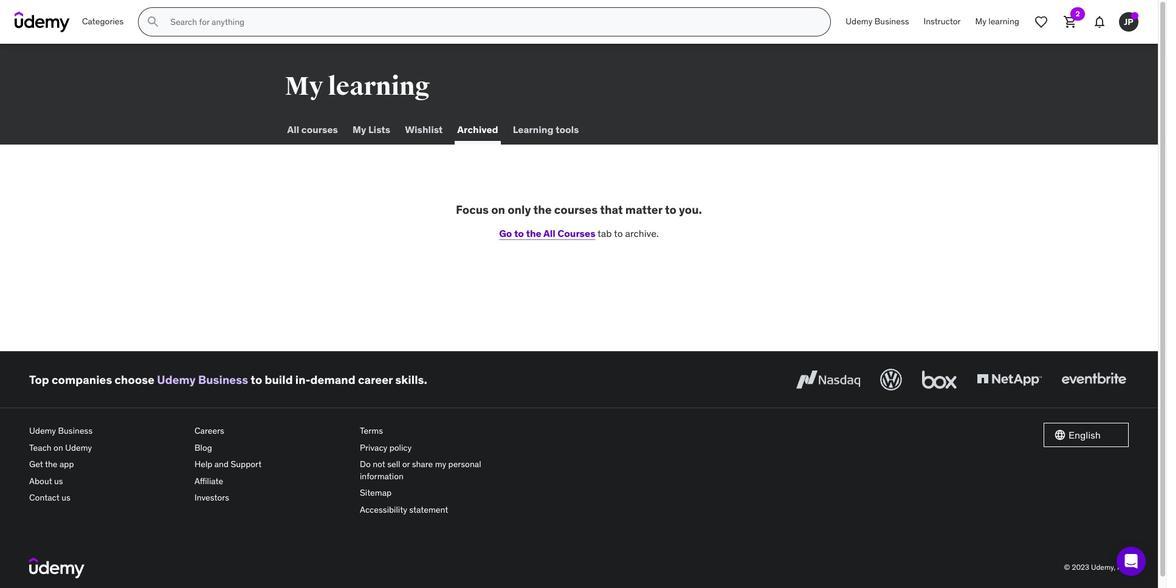 Task type: vqa. For each thing, say whether or not it's contained in the screenshot.
SHOW for Show less
no



Task type: describe. For each thing, give the bounding box(es) containing it.
investors
[[195, 493, 229, 504]]

career
[[358, 373, 393, 387]]

categories button
[[75, 7, 131, 36]]

help and support link
[[195, 457, 350, 474]]

all courses
[[287, 124, 338, 136]]

1 vertical spatial courses
[[555, 203, 598, 217]]

my for my lists link
[[353, 124, 366, 136]]

go to the all courses tab to archive.
[[499, 227, 659, 240]]

categories
[[82, 16, 124, 27]]

archive.
[[626, 227, 659, 240]]

2
[[1076, 9, 1081, 18]]

jp link
[[1115, 7, 1144, 36]]

©
[[1065, 563, 1071, 573]]

only
[[508, 203, 531, 217]]

matter
[[626, 203, 663, 217]]

2 vertical spatial udemy business link
[[29, 423, 185, 440]]

that
[[601, 203, 623, 217]]

accessibility statement link
[[360, 502, 516, 519]]

volkswagen image
[[878, 367, 905, 394]]

blog link
[[195, 440, 350, 457]]

lists
[[369, 124, 391, 136]]

about us link
[[29, 474, 185, 490]]

do
[[360, 459, 371, 470]]

business for udemy business teach on udemy get the app about us contact us
[[58, 426, 93, 437]]

learning
[[513, 124, 554, 136]]

courses
[[558, 227, 596, 240]]

my for "my learning" link
[[976, 16, 987, 27]]

1 horizontal spatial learning
[[989, 16, 1020, 27]]

in-
[[296, 373, 311, 387]]

focus
[[456, 203, 489, 217]]

you have alerts image
[[1132, 12, 1139, 19]]

instructor
[[924, 16, 961, 27]]

wishlist
[[405, 124, 443, 136]]

sitemap link
[[360, 486, 516, 502]]

all courses link
[[285, 116, 341, 145]]

archived link
[[455, 116, 501, 145]]

1 vertical spatial my learning
[[285, 71, 430, 102]]

support
[[231, 459, 262, 470]]

0 horizontal spatial learning
[[328, 71, 430, 102]]

my lists
[[353, 124, 391, 136]]

privacy
[[360, 443, 388, 454]]

on inside udemy business teach on udemy get the app about us contact us
[[54, 443, 63, 454]]

udemy business teach on udemy get the app about us contact us
[[29, 426, 93, 504]]

submit search image
[[146, 15, 161, 29]]

wishlist link
[[403, 116, 445, 145]]

about
[[29, 476, 52, 487]]

to left build
[[251, 373, 262, 387]]

learning tools
[[513, 124, 579, 136]]

box image
[[920, 367, 960, 394]]

0 horizontal spatial courses
[[302, 124, 338, 136]]

careers blog help and support affiliate investors
[[195, 426, 262, 504]]

do not sell or share my personal information button
[[360, 457, 516, 486]]

top
[[29, 373, 49, 387]]

contact
[[29, 493, 60, 504]]

shopping cart with 2 items image
[[1064, 15, 1078, 29]]

archived
[[458, 124, 499, 136]]

sitemap
[[360, 488, 392, 499]]

netapp image
[[975, 367, 1045, 394]]

to right go
[[515, 227, 524, 240]]

focus on only the courses that matter to you.
[[456, 203, 702, 217]]

1 horizontal spatial my learning
[[976, 16, 1020, 27]]

1 vertical spatial us
[[62, 493, 70, 504]]

nasdaq image
[[794, 367, 864, 394]]

business for udemy business
[[875, 16, 910, 27]]

help
[[195, 459, 213, 470]]

english button
[[1044, 423, 1130, 448]]

not
[[373, 459, 385, 470]]

accessibility
[[360, 505, 408, 516]]

top companies choose udemy business to build in-demand career skills.
[[29, 373, 428, 387]]



Task type: locate. For each thing, give the bounding box(es) containing it.
get the app link
[[29, 457, 185, 474]]

go
[[499, 227, 512, 240]]

0 horizontal spatial my learning
[[285, 71, 430, 102]]

my up all courses
[[285, 71, 323, 102]]

demand
[[311, 373, 356, 387]]

notifications image
[[1093, 15, 1108, 29]]

app
[[60, 459, 74, 470]]

0 vertical spatial udemy image
[[15, 12, 70, 32]]

0 horizontal spatial business
[[58, 426, 93, 437]]

2 horizontal spatial business
[[875, 16, 910, 27]]

1 horizontal spatial on
[[492, 203, 505, 217]]

the
[[534, 203, 552, 217], [526, 227, 542, 240], [45, 459, 58, 470]]

my right instructor
[[976, 16, 987, 27]]

1 vertical spatial business
[[198, 373, 248, 387]]

2 link
[[1057, 7, 1086, 36]]

tab
[[598, 227, 612, 240]]

investors link
[[195, 490, 350, 507]]

us
[[54, 476, 63, 487], [62, 493, 70, 504]]

0 vertical spatial udemy business link
[[839, 7, 917, 36]]

the inside udemy business teach on udemy get the app about us contact us
[[45, 459, 58, 470]]

to right 'tab'
[[614, 227, 623, 240]]

business up app
[[58, 426, 93, 437]]

my left lists
[[353, 124, 366, 136]]

0 horizontal spatial all
[[287, 124, 299, 136]]

1 horizontal spatial courses
[[555, 203, 598, 217]]

2 vertical spatial the
[[45, 459, 58, 470]]

terms
[[360, 426, 383, 437]]

blog
[[195, 443, 212, 454]]

instructor link
[[917, 7, 969, 36]]

teach
[[29, 443, 52, 454]]

go to the all courses link
[[499, 227, 596, 240]]

learning
[[989, 16, 1020, 27], [328, 71, 430, 102]]

0 vertical spatial on
[[492, 203, 505, 217]]

1 vertical spatial my
[[285, 71, 323, 102]]

choose
[[115, 373, 155, 387]]

affiliate
[[195, 476, 223, 487]]

build
[[265, 373, 293, 387]]

careers link
[[195, 423, 350, 440]]

0 vertical spatial all
[[287, 124, 299, 136]]

1 horizontal spatial all
[[544, 227, 556, 240]]

my
[[435, 459, 447, 470]]

on left only at left
[[492, 203, 505, 217]]

udemy business link
[[839, 7, 917, 36], [157, 373, 248, 387], [29, 423, 185, 440]]

0 vertical spatial business
[[875, 16, 910, 27]]

1 vertical spatial learning
[[328, 71, 430, 102]]

or
[[403, 459, 410, 470]]

1 horizontal spatial business
[[198, 373, 248, 387]]

business inside udemy business teach on udemy get the app about us contact us
[[58, 426, 93, 437]]

learning left wishlist image
[[989, 16, 1020, 27]]

the right only at left
[[534, 203, 552, 217]]

you.
[[679, 203, 702, 217]]

to left you.
[[665, 203, 677, 217]]

courses
[[302, 124, 338, 136], [555, 203, 598, 217]]

0 vertical spatial us
[[54, 476, 63, 487]]

sell
[[388, 459, 400, 470]]

0 vertical spatial my
[[976, 16, 987, 27]]

statement
[[410, 505, 449, 516]]

2023
[[1073, 563, 1090, 573]]

business left instructor
[[875, 16, 910, 27]]

get
[[29, 459, 43, 470]]

my learning up my lists
[[285, 71, 430, 102]]

courses left my lists
[[302, 124, 338, 136]]

tools
[[556, 124, 579, 136]]

udemy business
[[846, 16, 910, 27]]

0 horizontal spatial on
[[54, 443, 63, 454]]

jp
[[1125, 16, 1134, 27]]

0 vertical spatial my learning
[[976, 16, 1020, 27]]

policy
[[390, 443, 412, 454]]

1 vertical spatial all
[[544, 227, 556, 240]]

the down only at left
[[526, 227, 542, 240]]

and
[[215, 459, 229, 470]]

terms privacy policy do not sell or share my personal information sitemap accessibility statement
[[360, 426, 481, 516]]

the right get
[[45, 459, 58, 470]]

my learning link
[[969, 7, 1027, 36]]

all
[[287, 124, 299, 136], [544, 227, 556, 240]]

terms link
[[360, 423, 516, 440]]

0 vertical spatial courses
[[302, 124, 338, 136]]

us right contact at the left bottom
[[62, 493, 70, 504]]

my learning
[[976, 16, 1020, 27], [285, 71, 430, 102]]

1 vertical spatial udemy image
[[29, 558, 85, 579]]

2 vertical spatial my
[[353, 124, 366, 136]]

on
[[492, 203, 505, 217], [54, 443, 63, 454]]

eventbrite image
[[1060, 367, 1130, 394]]

my lists link
[[350, 116, 393, 145]]

business
[[875, 16, 910, 27], [198, 373, 248, 387], [58, 426, 93, 437]]

udemy
[[846, 16, 873, 27], [157, 373, 196, 387], [29, 426, 56, 437], [65, 443, 92, 454]]

teach on udemy link
[[29, 440, 185, 457]]

companies
[[52, 373, 112, 387]]

Search for anything text field
[[168, 12, 816, 32]]

1 vertical spatial the
[[526, 227, 542, 240]]

courses up courses
[[555, 203, 598, 217]]

1 horizontal spatial my
[[353, 124, 366, 136]]

small image
[[1055, 429, 1067, 442]]

affiliate link
[[195, 474, 350, 490]]

on right teach
[[54, 443, 63, 454]]

learning up lists
[[328, 71, 430, 102]]

learning tools link
[[511, 116, 582, 145]]

1 vertical spatial on
[[54, 443, 63, 454]]

skills.
[[396, 373, 428, 387]]

inc.
[[1118, 563, 1130, 573]]

udemy,
[[1092, 563, 1116, 573]]

0 vertical spatial learning
[[989, 16, 1020, 27]]

privacy policy link
[[360, 440, 516, 457]]

information
[[360, 471, 404, 482]]

© 2023 udemy, inc.
[[1065, 563, 1130, 573]]

business up careers
[[198, 373, 248, 387]]

english
[[1069, 429, 1101, 441]]

share
[[412, 459, 433, 470]]

udemy image
[[15, 12, 70, 32], [29, 558, 85, 579]]

contact us link
[[29, 490, 185, 507]]

1 vertical spatial udemy business link
[[157, 373, 248, 387]]

wishlist image
[[1035, 15, 1049, 29]]

2 horizontal spatial my
[[976, 16, 987, 27]]

0 vertical spatial the
[[534, 203, 552, 217]]

careers
[[195, 426, 224, 437]]

my learning left wishlist image
[[976, 16, 1020, 27]]

to
[[665, 203, 677, 217], [515, 227, 524, 240], [614, 227, 623, 240], [251, 373, 262, 387]]

0 horizontal spatial my
[[285, 71, 323, 102]]

us right the about
[[54, 476, 63, 487]]

personal
[[449, 459, 481, 470]]

my
[[976, 16, 987, 27], [285, 71, 323, 102], [353, 124, 366, 136]]

2 vertical spatial business
[[58, 426, 93, 437]]



